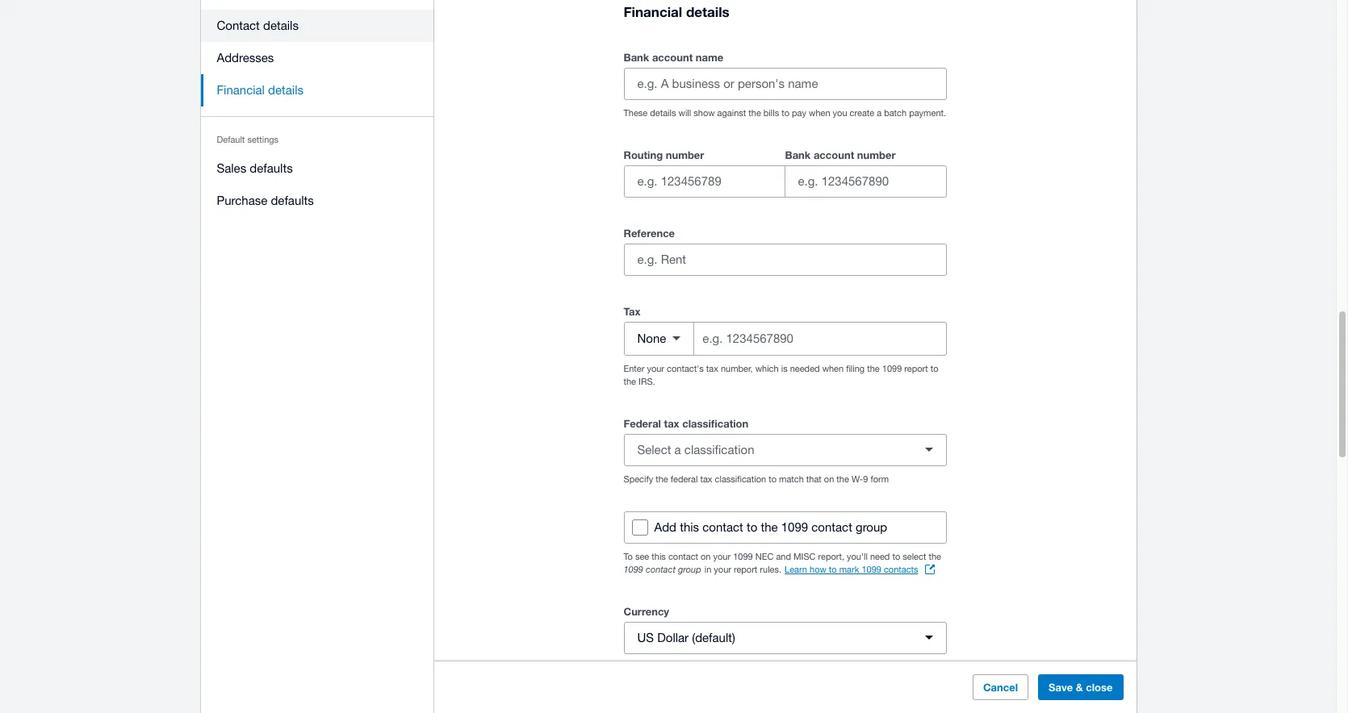 Task type: describe. For each thing, give the bounding box(es) containing it.
contact up report,
[[812, 520, 852, 534]]

contact details
[[217, 19, 299, 32]]

save & close button
[[1038, 675, 1123, 701]]

addresses
[[217, 51, 274, 65]]

financial details link
[[201, 74, 434, 107]]

dollar
[[657, 631, 689, 645]]

details left will
[[650, 108, 676, 118]]

needed
[[790, 364, 820, 374]]

bank account number
[[785, 148, 896, 161]]

to left match
[[769, 474, 777, 484]]

federal
[[624, 417, 661, 430]]

tax for tax
[[706, 364, 718, 374]]

against
[[717, 108, 746, 118]]

a inside popup button
[[675, 443, 681, 457]]

group inside 'to see this contact on your 1099 nec and misc report, you'll need to select the 1099 contact group in your report rules. learn how to mark 1099 contacts'
[[678, 564, 701, 575]]

tax
[[624, 305, 641, 318]]

details up "name"
[[686, 3, 730, 20]]

in
[[705, 565, 711, 575]]

to see this contact on your 1099 nec and misc report, you'll need to select the 1099 contact group in your report rules. learn how to mark 1099 contacts
[[624, 552, 941, 575]]

1 horizontal spatial this
[[680, 520, 699, 534]]

&
[[1076, 681, 1083, 694]]

0 vertical spatial when
[[809, 108, 830, 118]]

the left bills
[[749, 108, 761, 118]]

payment.
[[909, 108, 946, 118]]

defaults for sales defaults
[[250, 161, 293, 175]]

purchase defaults link
[[201, 185, 434, 217]]

default
[[217, 135, 245, 145]]

enter your contact's tax number, which is needed when filing the 1099 report to the irs.
[[624, 364, 938, 386]]

addresses link
[[201, 42, 434, 74]]

the left federal
[[656, 474, 668, 484]]

Bank account name field
[[624, 68, 946, 99]]

pay
[[792, 108, 807, 118]]

routing
[[624, 148, 663, 161]]

sales defaults link
[[201, 153, 434, 185]]

these details will show against the bills to pay when you create a batch payment.
[[624, 108, 946, 118]]

learn
[[785, 565, 807, 575]]

when inside 'enter your contact's tax number, which is needed when filing the 1099 report to the irs.'
[[822, 364, 844, 374]]

select
[[903, 552, 926, 562]]

bank account name
[[624, 51, 724, 63]]

menu containing contact details
[[201, 0, 434, 227]]

details inside contact details link
[[263, 19, 299, 32]]

contact details link
[[201, 10, 434, 42]]

the left w-
[[837, 474, 849, 484]]

report,
[[818, 552, 844, 562]]

1 vertical spatial your
[[713, 552, 731, 562]]

the right filing
[[867, 364, 880, 374]]

filing
[[846, 364, 865, 374]]

1099 down need
[[862, 565, 881, 575]]

bank for bank account number
[[785, 148, 811, 161]]

specify
[[624, 474, 653, 484]]

none
[[637, 332, 666, 346]]

the up nec
[[761, 520, 778, 534]]

select a classification
[[637, 443, 754, 457]]

2 vertical spatial your
[[714, 565, 731, 575]]

account for number
[[814, 148, 854, 161]]

the inside 'to see this contact on your 1099 nec and misc report, you'll need to select the 1099 contact group in your report rules. learn how to mark 1099 contacts'
[[929, 552, 941, 562]]

to
[[624, 552, 633, 562]]

to down report,
[[829, 565, 837, 575]]

none button
[[624, 323, 695, 355]]

us dollar (default)
[[637, 631, 735, 645]]

name
[[696, 51, 724, 63]]

federal
[[671, 474, 698, 484]]

contact up in
[[703, 520, 743, 534]]

mark
[[839, 565, 859, 575]]

w-
[[852, 474, 863, 484]]

select
[[637, 443, 671, 457]]

Routing number field
[[624, 166, 784, 197]]



Task type: locate. For each thing, give the bounding box(es) containing it.
tax inside 'enter your contact's tax number, which is needed when filing the 1099 report to the irs.'
[[706, 364, 718, 374]]

1 horizontal spatial account
[[814, 148, 854, 161]]

0 horizontal spatial financial details
[[217, 83, 304, 97]]

1 vertical spatial account
[[814, 148, 854, 161]]

this inside 'to see this contact on your 1099 nec and misc report, you'll need to select the 1099 contact group in your report rules. learn how to mark 1099 contacts'
[[652, 552, 666, 562]]

will
[[679, 108, 691, 118]]

currency
[[624, 605, 669, 618]]

1 vertical spatial a
[[675, 443, 681, 457]]

0 horizontal spatial bank
[[624, 51, 649, 63]]

contact
[[703, 520, 743, 534], [812, 520, 852, 534], [668, 552, 698, 562], [646, 564, 676, 575]]

9
[[863, 474, 868, 484]]

bank
[[624, 51, 649, 63], [785, 148, 811, 161]]

0 vertical spatial account
[[652, 51, 693, 63]]

classification
[[682, 417, 749, 430], [684, 443, 754, 457], [715, 474, 766, 484]]

report
[[904, 364, 928, 374], [734, 565, 758, 575]]

on inside 'to see this contact on your 1099 nec and misc report, you'll need to select the 1099 contact group in your report rules. learn how to mark 1099 contacts'
[[701, 552, 711, 562]]

details inside financial details 'link'
[[268, 83, 304, 97]]

1 number from the left
[[666, 148, 704, 161]]

add
[[654, 520, 677, 534]]

2 vertical spatial tax
[[700, 474, 712, 484]]

1 horizontal spatial on
[[824, 474, 834, 484]]

Tax text field
[[701, 323, 946, 354]]

when left filing
[[822, 364, 844, 374]]

default settings
[[217, 135, 279, 145]]

0 vertical spatial group
[[856, 520, 887, 534]]

cancel
[[983, 681, 1018, 694]]

group
[[624, 145, 947, 198]]

the right select
[[929, 552, 941, 562]]

1099 down to
[[624, 564, 643, 575]]

1099 right filing
[[882, 364, 902, 374]]

classification up select a classification
[[682, 417, 749, 430]]

group left in
[[678, 564, 701, 575]]

number up bank account number field
[[857, 148, 896, 161]]

a right select
[[675, 443, 681, 457]]

group
[[856, 520, 887, 534], [678, 564, 701, 575]]

and
[[776, 552, 791, 562]]

irs.
[[639, 377, 655, 386]]

financial details
[[624, 3, 730, 20], [217, 83, 304, 97]]

tax for federal tax classification
[[700, 474, 712, 484]]

defaults
[[250, 161, 293, 175], [271, 194, 314, 207]]

reference group
[[624, 223, 947, 276]]

report right filing
[[904, 364, 928, 374]]

a
[[877, 108, 882, 118], [675, 443, 681, 457]]

sales
[[217, 161, 246, 175]]

1 vertical spatial bank
[[785, 148, 811, 161]]

details
[[686, 3, 730, 20], [263, 19, 299, 32], [268, 83, 304, 97], [650, 108, 676, 118]]

number up "routing number" field
[[666, 148, 704, 161]]

bank inside group
[[785, 148, 811, 161]]

Bank account number field
[[785, 166, 946, 197]]

enter
[[624, 364, 645, 374]]

nec
[[755, 552, 774, 562]]

to up contacts
[[892, 552, 900, 562]]

0 horizontal spatial account
[[652, 51, 693, 63]]

settings
[[247, 135, 279, 145]]

the
[[749, 108, 761, 118], [867, 364, 880, 374], [624, 377, 636, 386], [656, 474, 668, 484], [837, 474, 849, 484], [761, 520, 778, 534], [929, 552, 941, 562]]

the down enter
[[624, 377, 636, 386]]

0 horizontal spatial a
[[675, 443, 681, 457]]

tax
[[706, 364, 718, 374], [664, 417, 679, 430], [700, 474, 712, 484]]

add this contact to the 1099 contact group
[[654, 520, 887, 534]]

match
[[779, 474, 804, 484]]

0 vertical spatial financial
[[624, 3, 682, 20]]

report down nec
[[734, 565, 758, 575]]

0 vertical spatial bank
[[624, 51, 649, 63]]

is
[[781, 364, 788, 374]]

batch
[[884, 108, 907, 118]]

form
[[871, 474, 889, 484]]

you
[[833, 108, 847, 118]]

you'll
[[847, 552, 868, 562]]

specify the federal tax classification to match that on the w-9 form
[[624, 474, 889, 484]]

your inside 'enter your contact's tax number, which is needed when filing the 1099 report to the irs.'
[[647, 364, 664, 374]]

financial details up bank account name
[[624, 3, 730, 20]]

to inside 'enter your contact's tax number, which is needed when filing the 1099 report to the irs.'
[[931, 364, 938, 374]]

contact down add
[[668, 552, 698, 562]]

0 vertical spatial defaults
[[250, 161, 293, 175]]

menu
[[201, 0, 434, 227]]

create
[[850, 108, 874, 118]]

contacts
[[884, 565, 918, 575]]

Reference field
[[624, 244, 946, 275]]

reference
[[624, 227, 675, 239]]

number
[[666, 148, 704, 161], [857, 148, 896, 161]]

2 number from the left
[[857, 148, 896, 161]]

to up nec
[[747, 520, 758, 534]]

group up need
[[856, 520, 887, 534]]

on
[[824, 474, 834, 484], [701, 552, 711, 562]]

purchase defaults
[[217, 194, 314, 207]]

learn how to mark 1099 contacts link
[[785, 563, 934, 576]]

1099 up misc
[[781, 520, 808, 534]]

your up irs.
[[647, 364, 664, 374]]

routing number
[[624, 148, 704, 161]]

1 vertical spatial report
[[734, 565, 758, 575]]

sales defaults
[[217, 161, 293, 175]]

classification down federal tax classification
[[684, 443, 754, 457]]

account
[[652, 51, 693, 63], [814, 148, 854, 161]]

bank down pay
[[785, 148, 811, 161]]

when left you on the right
[[809, 108, 830, 118]]

0 horizontal spatial financial
[[217, 83, 265, 97]]

which
[[755, 364, 779, 374]]

0 vertical spatial classification
[[682, 417, 749, 430]]

0 vertical spatial this
[[680, 520, 699, 534]]

account for name
[[652, 51, 693, 63]]

on up in
[[701, 552, 711, 562]]

1 horizontal spatial a
[[877, 108, 882, 118]]

federal tax classification
[[624, 417, 749, 430]]

cancel button
[[973, 675, 1029, 701]]

need
[[870, 552, 890, 562]]

1 vertical spatial on
[[701, 552, 711, 562]]

bank for bank account name
[[624, 51, 649, 63]]

financial inside 'link'
[[217, 83, 265, 97]]

to right filing
[[931, 364, 938, 374]]

see
[[635, 552, 649, 562]]

this
[[680, 520, 699, 534], [652, 552, 666, 562]]

1099 inside 'enter your contact's tax number, which is needed when filing the 1099 report to the irs.'
[[882, 364, 902, 374]]

1 horizontal spatial number
[[857, 148, 896, 161]]

that
[[806, 474, 822, 484]]

this right add
[[680, 520, 699, 534]]

details right contact
[[263, 19, 299, 32]]

1 vertical spatial tax
[[664, 417, 679, 430]]

classification for federal tax classification
[[682, 417, 749, 430]]

1 vertical spatial when
[[822, 364, 844, 374]]

account left "name"
[[652, 51, 693, 63]]

contact's
[[667, 364, 704, 374]]

number,
[[721, 364, 753, 374]]

0 horizontal spatial report
[[734, 565, 758, 575]]

0 horizontal spatial group
[[678, 564, 701, 575]]

1 vertical spatial group
[[678, 564, 701, 575]]

classification left match
[[715, 474, 766, 484]]

defaults for purchase defaults
[[271, 194, 314, 207]]

1 horizontal spatial financial details
[[624, 3, 730, 20]]

account up bank account number field
[[814, 148, 854, 161]]

these
[[624, 108, 648, 118]]

1 horizontal spatial group
[[856, 520, 887, 534]]

financial details down addresses
[[217, 83, 304, 97]]

1 vertical spatial financial
[[217, 83, 265, 97]]

show
[[694, 108, 715, 118]]

how
[[810, 565, 827, 575]]

0 vertical spatial tax
[[706, 364, 718, 374]]

0 vertical spatial financial details
[[624, 3, 730, 20]]

1 horizontal spatial financial
[[624, 3, 682, 20]]

on right "that"
[[824, 474, 834, 484]]

your left nec
[[713, 552, 731, 562]]

1099 left nec
[[733, 552, 753, 562]]

defaults down settings
[[250, 161, 293, 175]]

defaults down sales defaults link
[[271, 194, 314, 207]]

0 vertical spatial report
[[904, 364, 928, 374]]

close
[[1086, 681, 1113, 694]]

save & close
[[1049, 681, 1113, 694]]

1 vertical spatial this
[[652, 552, 666, 562]]

save
[[1049, 681, 1073, 694]]

bank up these
[[624, 51, 649, 63]]

1 vertical spatial defaults
[[271, 194, 314, 207]]

0 vertical spatial on
[[824, 474, 834, 484]]

0 horizontal spatial on
[[701, 552, 711, 562]]

2 vertical spatial classification
[[715, 474, 766, 484]]

1 vertical spatial financial details
[[217, 83, 304, 97]]

when
[[809, 108, 830, 118], [822, 364, 844, 374]]

(default)
[[692, 631, 735, 645]]

report inside 'enter your contact's tax number, which is needed when filing the 1099 report to the irs.'
[[904, 364, 928, 374]]

select a classification button
[[624, 434, 947, 466]]

your right in
[[714, 565, 731, 575]]

1099
[[882, 364, 902, 374], [781, 520, 808, 534], [733, 552, 753, 562], [624, 564, 643, 575], [862, 565, 881, 575]]

misc
[[794, 552, 816, 562]]

this right 'see' at the bottom of the page
[[652, 552, 666, 562]]

purchase
[[217, 194, 267, 207]]

0 vertical spatial a
[[877, 108, 882, 118]]

classification for select a classification
[[684, 443, 754, 457]]

contact down 'see' at the bottom of the page
[[646, 564, 676, 575]]

financial up bank account name
[[624, 3, 682, 20]]

1 horizontal spatial report
[[904, 364, 928, 374]]

1 vertical spatial classification
[[684, 443, 754, 457]]

us
[[637, 631, 654, 645]]

financial down addresses
[[217, 83, 265, 97]]

rules.
[[760, 565, 782, 575]]

a left batch
[[877, 108, 882, 118]]

0 horizontal spatial this
[[652, 552, 666, 562]]

group containing routing number
[[624, 145, 947, 198]]

classification inside select a classification popup button
[[684, 443, 754, 457]]

details down addresses link
[[268, 83, 304, 97]]

0 horizontal spatial number
[[666, 148, 704, 161]]

financial
[[624, 3, 682, 20], [217, 83, 265, 97]]

financial details inside 'link'
[[217, 83, 304, 97]]

0 vertical spatial your
[[647, 364, 664, 374]]

to left pay
[[782, 108, 790, 118]]

your
[[647, 364, 664, 374], [713, 552, 731, 562], [714, 565, 731, 575]]

report inside 'to see this contact on your 1099 nec and misc report, you'll need to select the 1099 contact group in your report rules. learn how to mark 1099 contacts'
[[734, 565, 758, 575]]

contact
[[217, 19, 260, 32]]

bills
[[764, 108, 779, 118]]

1 horizontal spatial bank
[[785, 148, 811, 161]]



Task type: vqa. For each thing, say whether or not it's contained in the screenshot.
PLEASE ADD A CONTACT TO THIS INVOICE.
no



